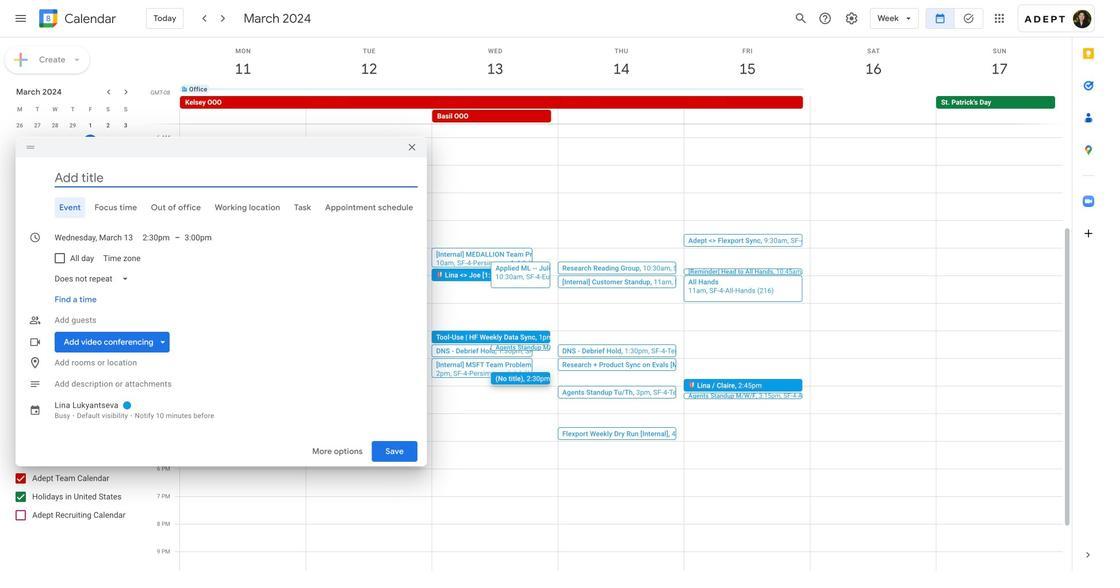Task type: describe. For each thing, give the bounding box(es) containing it.
calendar element
[[37, 7, 116, 32]]

18 element
[[13, 167, 27, 181]]

february 27 element
[[31, 118, 44, 132]]

april 7 element
[[119, 199, 133, 213]]

11 element
[[13, 151, 27, 164]]

20 element
[[48, 167, 62, 181]]

29 element
[[84, 183, 97, 197]]

7 element
[[66, 135, 80, 148]]

april 1 element
[[13, 199, 27, 213]]

april 6 element
[[101, 199, 115, 213]]

8, today element
[[84, 135, 97, 148]]

2 element
[[101, 118, 115, 132]]

15 element
[[84, 151, 97, 164]]

my calendars list
[[2, 370, 143, 444]]

6 element
[[48, 135, 62, 148]]

february 26 element
[[13, 118, 27, 132]]

14 element
[[66, 151, 80, 164]]

16 element
[[101, 151, 115, 164]]

february 28 element
[[48, 118, 62, 132]]

17 element
[[119, 151, 133, 164]]

heading inside calendar element
[[62, 12, 116, 26]]

31 element
[[119, 183, 133, 197]]

10 element
[[119, 135, 133, 148]]

1 horizontal spatial tab list
[[1073, 37, 1104, 539]]

other calendars list
[[2, 469, 143, 525]]



Task type: locate. For each thing, give the bounding box(es) containing it.
february 29 element
[[66, 118, 80, 132]]

row group
[[11, 117, 135, 214]]

5 element
[[31, 135, 44, 148]]

None search field
[[0, 216, 143, 258]]

1 element
[[84, 118, 97, 132]]

22 element
[[84, 167, 97, 181]]

march 2024 grid
[[11, 101, 135, 214]]

heading
[[62, 12, 116, 26]]

Start date text field
[[55, 227, 133, 248]]

0 horizontal spatial tab list
[[25, 197, 418, 218]]

cell
[[306, 85, 432, 94], [432, 85, 558, 94], [558, 85, 685, 94], [685, 85, 811, 94], [811, 85, 937, 94], [937, 85, 1063, 94], [306, 96, 432, 124], [558, 96, 684, 124], [684, 96, 810, 124], [810, 96, 936, 124], [82, 133, 99, 150], [46, 150, 64, 166]]

None field
[[50, 269, 138, 289]]

main drawer image
[[14, 12, 28, 25]]

28 element
[[66, 183, 80, 197]]

21 element
[[66, 167, 80, 181]]

tab list
[[1073, 37, 1104, 539], [25, 197, 418, 218]]

grid
[[147, 37, 1072, 571]]

3 element
[[119, 118, 133, 132]]

9 element
[[101, 135, 115, 148]]

row
[[175, 75, 1072, 103], [175, 96, 1072, 124], [11, 101, 135, 117], [11, 117, 135, 133], [11, 133, 135, 150], [11, 150, 135, 166], [11, 166, 135, 182], [11, 182, 135, 198], [11, 198, 135, 214]]

to element
[[175, 233, 180, 242]]

12 element
[[31, 151, 44, 164]]

25 element
[[13, 183, 27, 197]]

Start time text field
[[143, 227, 170, 248]]

27 element
[[48, 183, 62, 197]]

23 element
[[101, 167, 115, 181]]

april 3 element
[[48, 199, 62, 213]]

april 5 element
[[84, 199, 97, 213]]

settings menu image
[[845, 12, 859, 25]]

End time text field
[[185, 227, 212, 248]]

13 element
[[48, 151, 62, 164]]

30 element
[[101, 183, 115, 197]]

april 4 element
[[66, 199, 80, 213]]

4 element
[[13, 135, 27, 148]]

Add title text field
[[55, 169, 418, 186]]



Task type: vqa. For each thing, say whether or not it's contained in the screenshot.
middle 12
no



